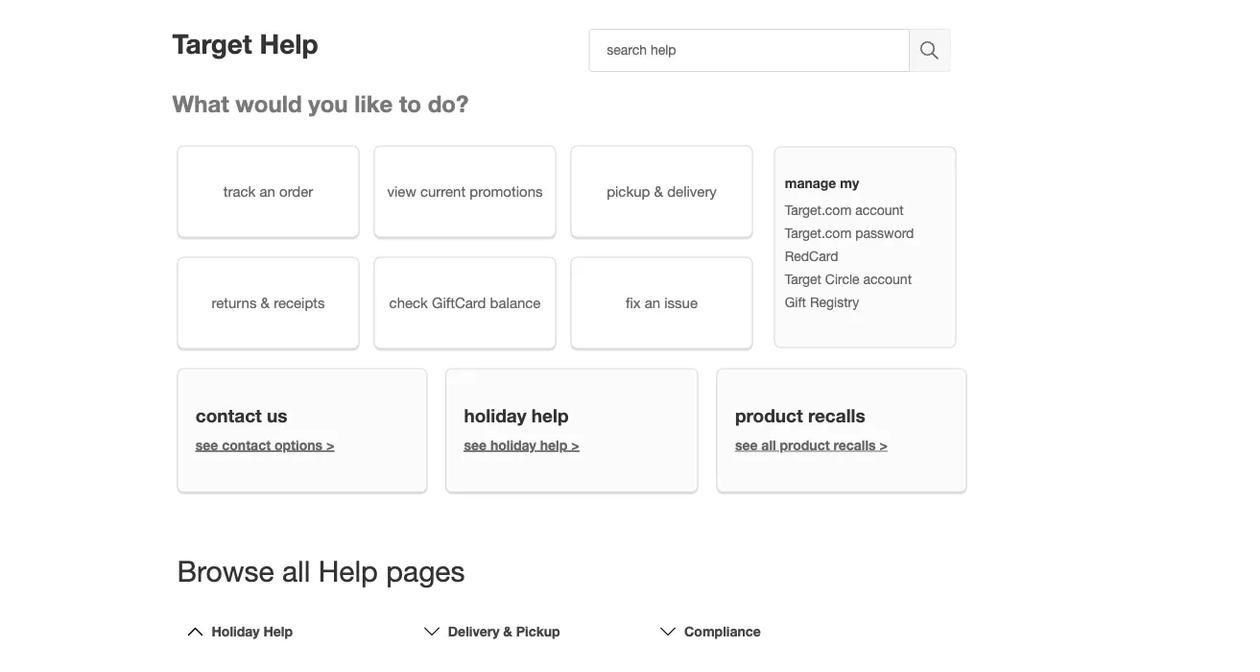 Task type: vqa. For each thing, say whether or not it's contained in the screenshot.
the top account
yes



Task type: locate. For each thing, give the bounding box(es) containing it.
holiday up see holiday help >
[[464, 405, 527, 427]]

3 see from the left
[[735, 437, 758, 453]]

0 vertical spatial help
[[260, 27, 318, 60]]

0 vertical spatial an
[[260, 183, 275, 200]]

see down contact us
[[196, 437, 218, 453]]

check
[[389, 294, 428, 311]]

account
[[856, 202, 904, 218], [864, 271, 912, 287]]

an right the fix
[[645, 294, 661, 311]]

& right "returns"
[[261, 294, 270, 311]]

>
[[326, 437, 334, 453], [571, 437, 580, 453], [880, 437, 888, 453]]

would
[[236, 90, 302, 117]]

see contact options > link
[[196, 437, 334, 453]]

0 vertical spatial target.com
[[785, 202, 852, 218]]

1 > from the left
[[326, 437, 334, 453]]

target.com
[[785, 202, 852, 218], [785, 225, 852, 241]]

redcard
[[785, 248, 839, 264]]

0 vertical spatial help
[[532, 405, 569, 427]]

target
[[172, 27, 252, 60], [785, 271, 822, 287]]

what would you like to do?
[[172, 90, 469, 117]]

options
[[275, 437, 323, 453]]

1 see from the left
[[196, 437, 218, 453]]

1 horizontal spatial >
[[571, 437, 580, 453]]

1 vertical spatial recalls
[[834, 437, 876, 453]]

all
[[762, 437, 776, 453], [282, 554, 310, 588]]

search help text field
[[589, 29, 910, 72]]

all right browse at the left of page
[[282, 554, 310, 588]]

0 vertical spatial target
[[172, 27, 252, 60]]

product
[[735, 405, 803, 427], [780, 437, 830, 453]]

recalls
[[808, 405, 866, 427], [834, 437, 876, 453]]

current
[[420, 183, 466, 200]]

an right track
[[260, 183, 275, 200]]

view
[[387, 183, 416, 200]]

holiday
[[212, 624, 260, 639]]

to
[[399, 90, 422, 117]]

1 horizontal spatial all
[[762, 437, 776, 453]]

2 horizontal spatial >
[[880, 437, 888, 453]]

2 horizontal spatial &
[[654, 183, 664, 200]]

see
[[196, 437, 218, 453], [464, 437, 487, 453], [735, 437, 758, 453]]

like
[[355, 90, 393, 117]]

account right circle
[[864, 271, 912, 287]]

what
[[172, 90, 229, 117]]

0 horizontal spatial an
[[260, 183, 275, 200]]

0 vertical spatial holiday
[[464, 405, 527, 427]]

1 vertical spatial contact
[[222, 437, 271, 453]]

contact us
[[196, 405, 288, 427]]

all down product recalls
[[762, 437, 776, 453]]

target up gift
[[785, 271, 822, 287]]

0 horizontal spatial target
[[172, 27, 252, 60]]

you
[[308, 90, 348, 117]]

help up see holiday help >
[[532, 405, 569, 427]]

compliance link
[[685, 624, 761, 639]]

see for holiday help
[[464, 437, 487, 453]]

0 vertical spatial contact
[[196, 405, 262, 427]]

0 vertical spatial &
[[654, 183, 664, 200]]

delivery & pickup link
[[448, 624, 560, 639]]

check giftcard balance link
[[374, 257, 556, 349]]

holiday
[[464, 405, 527, 427], [491, 437, 537, 453]]

1 vertical spatial holiday
[[491, 437, 537, 453]]

1 vertical spatial target
[[785, 271, 822, 287]]

1 vertical spatial &
[[261, 294, 270, 311]]

& left pickup
[[503, 624, 513, 639]]

delivery & pickup
[[448, 624, 560, 639]]

2 vertical spatial &
[[503, 624, 513, 639]]

1 horizontal spatial see
[[464, 437, 487, 453]]

&
[[654, 183, 664, 200], [261, 294, 270, 311], [503, 624, 513, 639]]

1 vertical spatial an
[[645, 294, 661, 311]]

order
[[279, 183, 313, 200]]

2 vertical spatial help
[[263, 624, 293, 639]]

help left pages
[[318, 554, 378, 588]]

account up password
[[856, 202, 904, 218]]

contact
[[196, 405, 262, 427], [222, 437, 271, 453]]

help up would at the left top
[[260, 27, 318, 60]]

an for track
[[260, 183, 275, 200]]

product up see all product recalls >
[[735, 405, 803, 427]]

do?
[[428, 90, 469, 117]]

2 horizontal spatial see
[[735, 437, 758, 453]]

see down the 'holiday help'
[[464, 437, 487, 453]]

contact down contact us
[[222, 437, 271, 453]]

help
[[532, 405, 569, 427], [540, 437, 568, 453]]

0 horizontal spatial >
[[326, 437, 334, 453]]

1 horizontal spatial target
[[785, 271, 822, 287]]

contact up see contact options > on the bottom left
[[196, 405, 262, 427]]

1 vertical spatial help
[[540, 437, 568, 453]]

holiday help link
[[212, 624, 293, 639]]

1 vertical spatial all
[[282, 554, 310, 588]]

2 > from the left
[[571, 437, 580, 453]]

see all product recalls >
[[735, 437, 888, 453]]

recalls up see all product recalls >
[[808, 405, 866, 427]]

target up what
[[172, 27, 252, 60]]

target.com down the manage my
[[785, 202, 852, 218]]

0 horizontal spatial &
[[261, 294, 270, 311]]

help
[[260, 27, 318, 60], [318, 554, 378, 588], [263, 624, 293, 639]]

holiday down the 'holiday help'
[[491, 437, 537, 453]]

an
[[260, 183, 275, 200], [645, 294, 661, 311]]

& right pickup
[[654, 183, 664, 200]]

pickup & delivery link
[[571, 145, 753, 238]]

product down product recalls
[[780, 437, 830, 453]]

view current promotions
[[387, 183, 543, 200]]

gift
[[785, 294, 807, 310]]

pickup
[[607, 183, 650, 200]]

pickup
[[516, 624, 560, 639]]

1 target.com from the top
[[785, 202, 852, 218]]

check giftcard balance
[[389, 294, 541, 311]]

pages
[[386, 554, 465, 588]]

product recalls
[[735, 405, 866, 427]]

fix an issue link
[[571, 257, 753, 349]]

delivery
[[668, 183, 717, 200]]

None image field
[[910, 29, 951, 72]]

1 horizontal spatial &
[[503, 624, 513, 639]]

browse all help pages
[[177, 554, 465, 588]]

target inside target.com account target.com password redcard target circle account gift registry
[[785, 271, 822, 287]]

help down the 'holiday help'
[[540, 437, 568, 453]]

2 see from the left
[[464, 437, 487, 453]]

manage
[[785, 175, 837, 191]]

0 horizontal spatial all
[[282, 554, 310, 588]]

issue
[[665, 294, 698, 311]]

0 vertical spatial account
[[856, 202, 904, 218]]

1 vertical spatial target.com
[[785, 225, 852, 241]]

help right holiday at the bottom of the page
[[263, 624, 293, 639]]

1 horizontal spatial an
[[645, 294, 661, 311]]

target.com up redcard link
[[785, 225, 852, 241]]

& for delivery
[[503, 624, 513, 639]]

gift registry link
[[785, 294, 860, 310]]

holiday help
[[212, 624, 293, 639]]

us
[[267, 405, 288, 427]]

0 vertical spatial recalls
[[808, 405, 866, 427]]

recalls down product recalls
[[834, 437, 876, 453]]

0 horizontal spatial see
[[196, 437, 218, 453]]

see down product recalls
[[735, 437, 758, 453]]

0 vertical spatial all
[[762, 437, 776, 453]]

receipts
[[274, 294, 325, 311]]



Task type: describe. For each thing, give the bounding box(es) containing it.
compliance
[[685, 624, 761, 639]]

fix
[[626, 294, 641, 311]]

help for target help
[[260, 27, 318, 60]]

1 vertical spatial account
[[864, 271, 912, 287]]

see all product recalls > link
[[735, 437, 888, 453]]

all for browse
[[282, 554, 310, 588]]

1 vertical spatial product
[[780, 437, 830, 453]]

holiday help
[[464, 405, 569, 427]]

target help
[[172, 27, 318, 60]]

> for us
[[326, 437, 334, 453]]

password
[[856, 225, 914, 241]]

track an order link
[[177, 145, 360, 238]]

see holiday help >
[[464, 437, 580, 453]]

& for returns
[[261, 294, 270, 311]]

> for help
[[571, 437, 580, 453]]

balance
[[490, 294, 541, 311]]

returns & receipts
[[212, 294, 325, 311]]

browse
[[177, 554, 274, 588]]

returns
[[212, 294, 257, 311]]

& for pickup
[[654, 183, 664, 200]]

manage my
[[785, 175, 860, 191]]

1 vertical spatial help
[[318, 554, 378, 588]]

0 vertical spatial product
[[735, 405, 803, 427]]

registry
[[810, 294, 860, 310]]

returns & receipts link
[[177, 257, 360, 349]]

circle
[[826, 271, 860, 287]]

see holiday help > link
[[464, 437, 580, 453]]

delivery
[[448, 624, 500, 639]]

see contact options >
[[196, 437, 334, 453]]

target.com account link
[[785, 202, 904, 218]]

promotions
[[470, 183, 543, 200]]

all for see
[[762, 437, 776, 453]]

target.com account target.com password redcard target circle account gift registry
[[785, 202, 914, 310]]

fix an issue
[[626, 294, 698, 311]]

3 > from the left
[[880, 437, 888, 453]]

see for contact us
[[196, 437, 218, 453]]

help for holiday help
[[263, 624, 293, 639]]

an for fix
[[645, 294, 661, 311]]

track
[[223, 183, 256, 200]]

target circle account link
[[785, 271, 912, 287]]

redcard link
[[785, 248, 839, 264]]

giftcard
[[432, 294, 486, 311]]

target.com password link
[[785, 225, 914, 241]]

pickup & delivery
[[607, 183, 717, 200]]

my
[[840, 175, 860, 191]]

track an order
[[223, 183, 313, 200]]

2 target.com from the top
[[785, 225, 852, 241]]

view current promotions link
[[374, 145, 556, 238]]



